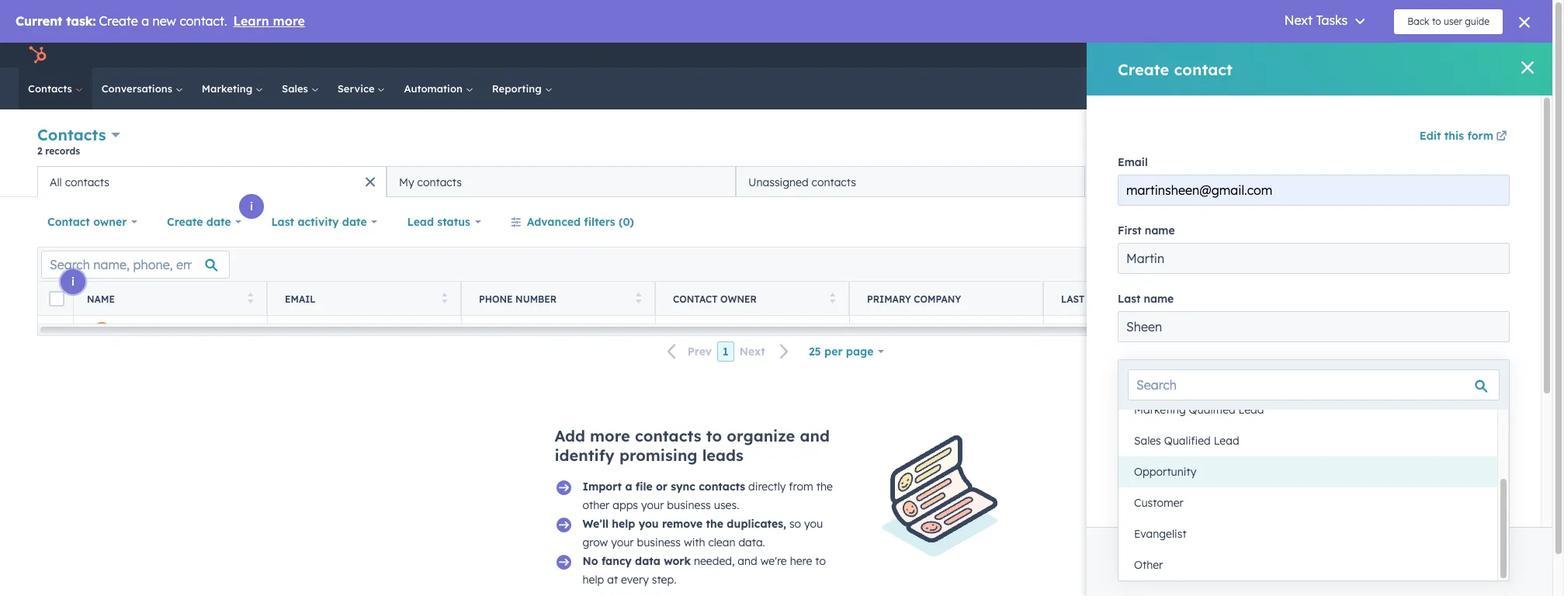 Task type: vqa. For each thing, say whether or not it's contained in the screenshot.
2nd (CDT) from the right
yes



Task type: locate. For each thing, give the bounding box(es) containing it.
1 horizontal spatial press to sort. image
[[830, 292, 836, 303]]

1 horizontal spatial the
[[817, 480, 833, 494]]

you left remove at bottom
[[639, 517, 659, 531]]

1 horizontal spatial contact owner
[[673, 293, 757, 305]]

0 vertical spatial owner
[[93, 215, 127, 229]]

phone
[[479, 293, 513, 305]]

date
[[206, 215, 231, 229], [342, 215, 367, 229]]

contacts inside popup button
[[37, 125, 106, 144]]

all
[[1229, 175, 1242, 189], [50, 175, 62, 189]]

1 vertical spatial last
[[1062, 293, 1085, 305]]

press to sort. element
[[247, 292, 253, 306], [441, 292, 447, 306], [636, 292, 641, 306], [830, 292, 836, 306]]

last for last activity date (cdt)
[[1062, 293, 1085, 305]]

all down 2 records
[[50, 175, 62, 189]]

0 horizontal spatial i
[[71, 275, 75, 289]]

contact
[[47, 215, 90, 229], [673, 293, 718, 305]]

data.
[[739, 536, 766, 550]]

1 vertical spatial your
[[611, 536, 634, 550]]

0 horizontal spatial add
[[555, 426, 586, 446]]

create inside popup button
[[167, 215, 203, 229]]

data
[[635, 554, 661, 568]]

0 horizontal spatial you
[[639, 517, 659, 531]]

2 all from the left
[[50, 175, 62, 189]]

you right so
[[805, 517, 823, 531]]

0 horizontal spatial press to sort. image
[[636, 292, 641, 303]]

0 horizontal spatial contact
[[47, 215, 90, 229]]

contact up prev
[[673, 293, 718, 305]]

1 horizontal spatial all
[[1229, 175, 1242, 189]]

create for create contact
[[1437, 136, 1467, 148]]

contact owner down "all contacts"
[[47, 215, 127, 229]]

unassigned contacts
[[749, 175, 856, 189]]

create down all contacts button on the left top of page
[[167, 215, 203, 229]]

provation design studio
[[1395, 49, 1510, 61]]

2
[[37, 145, 42, 157]]

i button right create date
[[239, 194, 264, 219]]

i button
[[239, 194, 264, 219], [61, 269, 85, 294]]

you inside so you grow your business with clean data.
[[805, 517, 823, 531]]

owner up the search name, phone, email addresses, or company search field
[[93, 215, 127, 229]]

1 vertical spatial the
[[706, 517, 724, 531]]

2 vertical spatial create
[[1450, 293, 1486, 305]]

contacts
[[65, 175, 109, 189], [417, 175, 462, 189], [812, 175, 856, 189], [635, 426, 702, 446], [699, 480, 746, 494]]

we'll help you remove the duplicates,
[[583, 517, 787, 531]]

date right activity
[[1137, 293, 1161, 305]]

1 date from the left
[[1137, 293, 1161, 305]]

help down apps
[[612, 517, 636, 531]]

all left the views
[[1229, 175, 1242, 189]]

columns
[[1466, 258, 1502, 270]]

add inside add more contacts to organize and identify promising leads
[[555, 426, 586, 446]]

0 vertical spatial last
[[271, 215, 294, 229]]

needed, and we're here to help at every step.
[[583, 554, 826, 587]]

create inside button
[[1437, 136, 1467, 148]]

business up we'll help you remove the duplicates,
[[667, 499, 711, 513]]

or
[[656, 480, 668, 494]]

owner up the "pagination" navigation
[[721, 293, 757, 305]]

0 horizontal spatial date
[[206, 215, 231, 229]]

2 press to sort. element from the left
[[441, 292, 447, 306]]

all for all views
[[1229, 175, 1242, 189]]

1 vertical spatial i
[[71, 275, 75, 289]]

0 horizontal spatial all
[[50, 175, 62, 189]]

calling icon image
[[1228, 49, 1242, 63]]

with
[[684, 536, 706, 550]]

1 horizontal spatial to
[[816, 554, 826, 568]]

Search name, phone, email addresses, or company search field
[[41, 250, 230, 278]]

date right activity
[[342, 215, 367, 229]]

conversations
[[102, 82, 175, 95]]

3 press to sort. element from the left
[[636, 292, 641, 306]]

and up the from
[[800, 426, 830, 446]]

so
[[790, 517, 802, 531]]

1 vertical spatial contact
[[673, 293, 718, 305]]

the
[[817, 480, 833, 494], [706, 517, 724, 531]]

1 vertical spatial help
[[583, 573, 604, 587]]

add
[[1119, 175, 1140, 189], [555, 426, 586, 446]]

contact down "all contacts"
[[47, 215, 90, 229]]

all inside button
[[50, 175, 62, 189]]

1 vertical spatial to
[[816, 554, 826, 568]]

add left 'more'
[[555, 426, 586, 446]]

0 horizontal spatial to
[[706, 426, 722, 446]]

i down all contacts button on the left top of page
[[250, 200, 253, 214]]

0 vertical spatial business
[[667, 499, 711, 513]]

sales
[[282, 82, 311, 95]]

1 horizontal spatial last
[[1062, 293, 1085, 305]]

last
[[271, 215, 294, 229], [1062, 293, 1085, 305]]

0 vertical spatial to
[[706, 426, 722, 446]]

directly from the other apps your business uses.
[[583, 480, 833, 513]]

0 vertical spatial your
[[641, 499, 664, 513]]

the right the from
[[817, 480, 833, 494]]

design
[[1443, 49, 1476, 61]]

0 vertical spatial contact owner
[[47, 215, 127, 229]]

1 vertical spatial and
[[738, 554, 758, 568]]

create down edit columns button
[[1450, 293, 1486, 305]]

press to sort. element for contact owner
[[830, 292, 836, 306]]

your
[[641, 499, 664, 513], [611, 536, 634, 550]]

owner
[[93, 215, 127, 229], [721, 293, 757, 305]]

prev
[[688, 345, 712, 359]]

0 horizontal spatial help
[[583, 573, 604, 587]]

add left view
[[1119, 175, 1140, 189]]

date down all contacts button on the left top of page
[[206, 215, 231, 229]]

export button
[[1377, 254, 1426, 275]]

contacts right the my
[[417, 175, 462, 189]]

1 horizontal spatial add
[[1119, 175, 1140, 189]]

to inside add more contacts to organize and identify promising leads
[[706, 426, 722, 446]]

0 horizontal spatial the
[[706, 517, 724, 531]]

contacts inside my contacts button
[[417, 175, 462, 189]]

0 vertical spatial and
[[800, 426, 830, 446]]

0 horizontal spatial last
[[271, 215, 294, 229]]

business up data at bottom
[[637, 536, 681, 550]]

create date button
[[157, 207, 252, 238]]

prev button
[[658, 342, 718, 362]]

0 vertical spatial add
[[1119, 175, 1140, 189]]

contacts down hubspot link
[[28, 82, 75, 95]]

1 horizontal spatial date
[[1489, 293, 1513, 305]]

to left 'organize' on the bottom of the page
[[706, 426, 722, 446]]

the up clean
[[706, 517, 724, 531]]

i
[[250, 200, 253, 214], [71, 275, 75, 289]]

press to sort. element for email
[[441, 292, 447, 306]]

a
[[625, 480, 633, 494]]

contacts up uses.
[[699, 480, 746, 494]]

1 press to sort. element from the left
[[247, 292, 253, 306]]

to
[[706, 426, 722, 446], [816, 554, 826, 568]]

create contact button
[[1424, 130, 1516, 155]]

help
[[612, 517, 636, 531], [583, 573, 604, 587]]

2 date from the left
[[1489, 293, 1513, 305]]

i down contact owner popup button
[[71, 275, 75, 289]]

your up fancy
[[611, 536, 634, 550]]

0 vertical spatial i
[[250, 200, 253, 214]]

i button left the name
[[61, 269, 85, 294]]

0 horizontal spatial contact owner
[[47, 215, 127, 229]]

edit columns button
[[1436, 254, 1512, 275]]

date down columns
[[1489, 293, 1513, 305]]

0 horizontal spatial date
[[1137, 293, 1161, 305]]

press to sort. image left email
[[247, 292, 253, 303]]

0 vertical spatial contact
[[47, 215, 90, 229]]

1 vertical spatial i button
[[61, 269, 85, 294]]

0 horizontal spatial your
[[611, 536, 634, 550]]

duplicates,
[[727, 517, 787, 531]]

1 vertical spatial create
[[167, 215, 203, 229]]

press to sort. image
[[636, 292, 641, 303], [830, 292, 836, 303]]

my
[[399, 175, 414, 189]]

contact owner
[[47, 215, 127, 229], [673, 293, 757, 305]]

help down no
[[583, 573, 604, 587]]

add inside popup button
[[1119, 175, 1140, 189]]

your down file
[[641, 499, 664, 513]]

0 vertical spatial create
[[1437, 136, 1467, 148]]

contacts inside all contacts button
[[65, 175, 109, 189]]

menu
[[1135, 43, 1535, 68]]

4 press to sort. element from the left
[[830, 292, 836, 306]]

create left the "contact"
[[1437, 136, 1467, 148]]

and down data.
[[738, 554, 758, 568]]

1 vertical spatial business
[[637, 536, 681, 550]]

contacts for unassigned contacts
[[812, 175, 856, 189]]

automation
[[404, 82, 466, 95]]

marketplaces button
[[1251, 43, 1284, 68]]

needed,
[[694, 554, 735, 568]]

no fancy data work
[[583, 554, 691, 568]]

to right here
[[816, 554, 826, 568]]

contacts down the records
[[65, 175, 109, 189]]

contacts right unassigned
[[812, 175, 856, 189]]

create
[[1437, 136, 1467, 148], [167, 215, 203, 229], [1450, 293, 1486, 305]]

0 horizontal spatial press to sort. image
[[247, 292, 253, 303]]

views
[[1246, 175, 1276, 189]]

0 horizontal spatial (cdt)
[[1164, 293, 1190, 305]]

other
[[583, 499, 610, 513]]

1 horizontal spatial you
[[805, 517, 823, 531]]

edit
[[1446, 258, 1463, 270]]

contact owner up 1 button
[[673, 293, 757, 305]]

my contacts
[[399, 175, 462, 189]]

contacts inside unassigned contacts button
[[812, 175, 856, 189]]

add view (3/5)
[[1119, 175, 1199, 189]]

1 horizontal spatial owner
[[721, 293, 757, 305]]

filters
[[584, 215, 616, 229]]

the inside "directly from the other apps your business uses."
[[817, 480, 833, 494]]

1 horizontal spatial (cdt)
[[1516, 293, 1541, 305]]

activity
[[298, 215, 339, 229]]

1 press to sort. image from the left
[[636, 292, 641, 303]]

marketing link
[[192, 68, 273, 109]]

1 vertical spatial owner
[[721, 293, 757, 305]]

contacts up import a file or sync contacts
[[635, 426, 702, 446]]

press to sort. image
[[247, 292, 253, 303], [441, 292, 447, 303]]

contacts
[[28, 82, 75, 95], [37, 125, 106, 144]]

1
[[723, 345, 729, 359]]

search image
[[1521, 83, 1531, 94]]

1 horizontal spatial help
[[612, 517, 636, 531]]

2 date from the left
[[342, 215, 367, 229]]

1 horizontal spatial i
[[250, 200, 253, 214]]

add for add more contacts to organize and identify promising leads
[[555, 426, 586, 446]]

1 horizontal spatial date
[[342, 215, 367, 229]]

at
[[607, 573, 618, 587]]

press to sort. element for phone number
[[636, 292, 641, 306]]

0 vertical spatial contacts
[[28, 82, 75, 95]]

reporting link
[[483, 68, 562, 109]]

1 horizontal spatial and
[[800, 426, 830, 446]]

apps
[[613, 499, 638, 513]]

1 all from the left
[[1229, 175, 1242, 189]]

1 vertical spatial add
[[555, 426, 586, 446]]

2 press to sort. image from the left
[[830, 292, 836, 303]]

25
[[809, 345, 821, 359]]

0 horizontal spatial and
[[738, 554, 758, 568]]

create for create date (cdt)
[[1450, 293, 1486, 305]]

0 vertical spatial i button
[[239, 194, 264, 219]]

1 horizontal spatial your
[[641, 499, 664, 513]]

press to sort. image for contact owner
[[830, 292, 836, 303]]

0 vertical spatial the
[[817, 480, 833, 494]]

0 horizontal spatial owner
[[93, 215, 127, 229]]

press to sort. image left phone
[[441, 292, 447, 303]]

unassigned
[[749, 175, 809, 189]]

studio
[[1479, 49, 1510, 61]]

contacts up the records
[[37, 125, 106, 144]]

all views link
[[1219, 166, 1286, 197]]

1 vertical spatial contact owner
[[673, 293, 757, 305]]

1 vertical spatial contacts
[[37, 125, 106, 144]]

next
[[740, 345, 766, 359]]

contacts for all contacts
[[65, 175, 109, 189]]

all inside 'link'
[[1229, 175, 1242, 189]]

primary
[[867, 293, 912, 305]]

last inside last activity date popup button
[[271, 215, 294, 229]]

menu item
[[1217, 43, 1220, 68]]

my contacts button
[[387, 166, 736, 197]]

status
[[437, 215, 471, 229]]

2 you from the left
[[805, 517, 823, 531]]

1 horizontal spatial press to sort. image
[[441, 292, 447, 303]]



Task type: describe. For each thing, give the bounding box(es) containing it.
upgrade image
[[1145, 50, 1159, 64]]

i for right i button
[[250, 200, 253, 214]]

from
[[789, 480, 814, 494]]

(0)
[[619, 215, 634, 229]]

hubspot link
[[19, 46, 58, 64]]

marketing
[[202, 82, 256, 95]]

all contacts button
[[37, 166, 387, 197]]

notifications image
[[1345, 50, 1359, 64]]

sync
[[671, 480, 696, 494]]

search button
[[1513, 75, 1539, 102]]

and inside 'needed, and we're here to help at every step.'
[[738, 554, 758, 568]]

i for the left i button
[[71, 275, 75, 289]]

add view (3/5) button
[[1092, 166, 1219, 197]]

2 (cdt) from the left
[[1516, 293, 1541, 305]]

here
[[790, 554, 813, 568]]

1 (cdt) from the left
[[1164, 293, 1190, 305]]

records
[[45, 145, 80, 157]]

business inside "directly from the other apps your business uses."
[[667, 499, 711, 513]]

add more contacts to organize and identify promising leads
[[555, 426, 830, 465]]

we'll
[[583, 517, 609, 531]]

service link
[[328, 68, 395, 109]]

automation link
[[395, 68, 483, 109]]

contact owner inside popup button
[[47, 215, 127, 229]]

and inside add more contacts to organize and identify promising leads
[[800, 426, 830, 446]]

marketplaces image
[[1260, 50, 1274, 64]]

remove
[[662, 517, 703, 531]]

1 button
[[718, 342, 734, 362]]

per
[[825, 345, 843, 359]]

all for all contacts
[[50, 175, 62, 189]]

settings image
[[1319, 49, 1333, 63]]

clean
[[709, 536, 736, 550]]

create date (cdt)
[[1450, 293, 1541, 305]]

edit columns
[[1446, 258, 1502, 270]]

more
[[590, 426, 630, 446]]

help inside 'needed, and we're here to help at every step.'
[[583, 573, 604, 587]]

no
[[583, 554, 598, 568]]

advanced filters (0)
[[527, 215, 634, 229]]

contact
[[1469, 136, 1503, 148]]

to inside 'needed, and we're here to help at every step.'
[[816, 554, 826, 568]]

primary company column header
[[850, 282, 1045, 316]]

your inside "directly from the other apps your business uses."
[[641, 499, 664, 513]]

settings link
[[1316, 47, 1336, 63]]

1 horizontal spatial contact
[[673, 293, 718, 305]]

identify
[[555, 446, 615, 465]]

owner inside popup button
[[93, 215, 127, 229]]

1 you from the left
[[639, 517, 659, 531]]

service
[[338, 82, 378, 95]]

2 records
[[37, 145, 80, 157]]

leads
[[703, 446, 744, 465]]

directly
[[749, 480, 786, 494]]

contacts inside add more contacts to organize and identify promising leads
[[635, 426, 702, 446]]

contacts banner
[[37, 122, 1516, 166]]

press to sort. image for phone number
[[636, 292, 641, 303]]

advanced filters (0) button
[[501, 207, 644, 238]]

reporting
[[492, 82, 545, 95]]

last for last activity date
[[271, 215, 294, 229]]

contacts button
[[37, 123, 120, 146]]

2 press to sort. image from the left
[[441, 292, 447, 303]]

last activity date (cdt)
[[1062, 293, 1190, 305]]

import
[[583, 480, 622, 494]]

next button
[[734, 342, 799, 362]]

all views
[[1229, 175, 1276, 189]]

25 per page
[[809, 345, 874, 359]]

create date
[[167, 215, 231, 229]]

we're
[[761, 554, 787, 568]]

create contact
[[1437, 136, 1503, 148]]

notifications button
[[1339, 43, 1365, 68]]

add for add view (3/5)
[[1119, 175, 1140, 189]]

upgrade
[[1163, 50, 1206, 63]]

create for create date
[[167, 215, 203, 229]]

help button
[[1287, 43, 1313, 68]]

so you grow your business with clean data.
[[583, 517, 823, 550]]

primary company
[[867, 293, 962, 305]]

25 per page button
[[799, 336, 895, 367]]

business inside so you grow your business with clean data.
[[637, 536, 681, 550]]

lead status button
[[397, 207, 491, 238]]

number
[[516, 293, 557, 305]]

page
[[846, 345, 874, 359]]

import a file or sync contacts
[[583, 480, 746, 494]]

0 horizontal spatial i button
[[61, 269, 85, 294]]

contacts for my contacts
[[417, 175, 462, 189]]

1 horizontal spatial i button
[[239, 194, 264, 219]]

provation design studio button
[[1368, 43, 1533, 68]]

grow
[[583, 536, 608, 550]]

unassigned contacts button
[[736, 166, 1086, 197]]

last activity date
[[271, 215, 367, 229]]

1 press to sort. image from the left
[[247, 292, 253, 303]]

(3/5)
[[1172, 175, 1199, 189]]

organize
[[727, 426, 795, 446]]

james peterson image
[[1378, 48, 1392, 62]]

pagination navigation
[[658, 342, 799, 362]]

advanced
[[527, 215, 581, 229]]

hubspot image
[[28, 46, 47, 64]]

view
[[1144, 175, 1169, 189]]

help image
[[1293, 50, 1307, 64]]

activity
[[1088, 293, 1134, 305]]

name
[[87, 293, 115, 305]]

1 date from the left
[[206, 215, 231, 229]]

Search HubSpot search field
[[1335, 75, 1525, 102]]

every
[[621, 573, 649, 587]]

work
[[664, 554, 691, 568]]

contact inside popup button
[[47, 215, 90, 229]]

lead
[[407, 215, 434, 229]]

promising
[[620, 446, 698, 465]]

company
[[914, 293, 962, 305]]

sales link
[[273, 68, 328, 109]]

conversations link
[[92, 68, 192, 109]]

your inside so you grow your business with clean data.
[[611, 536, 634, 550]]

menu containing provation design studio
[[1135, 43, 1535, 68]]

0 vertical spatial help
[[612, 517, 636, 531]]

contact owner button
[[37, 207, 148, 238]]

file
[[636, 480, 653, 494]]



